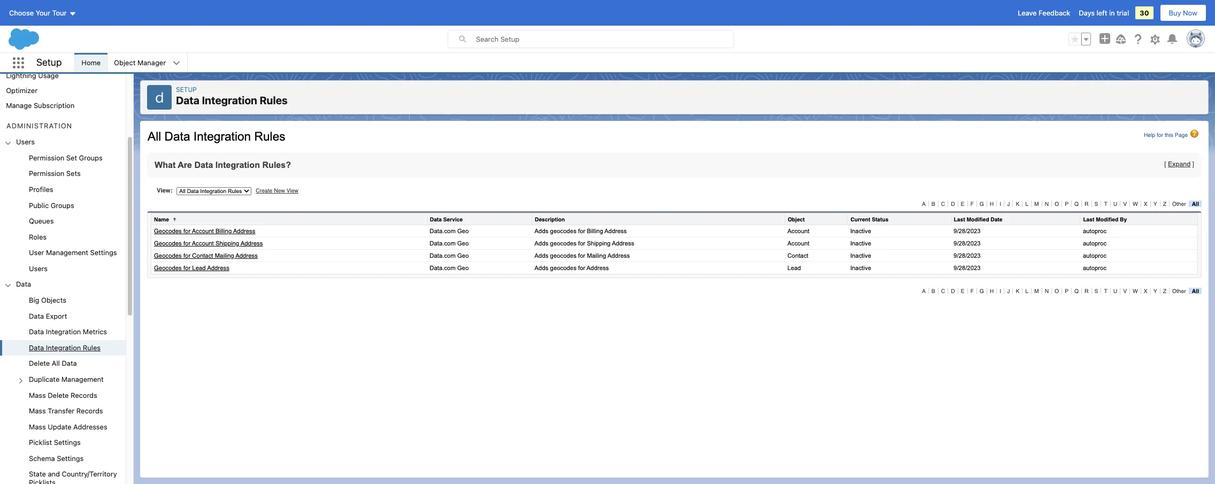 Task type: vqa. For each thing, say whether or not it's contained in the screenshot.
THE MASS
yes



Task type: locate. For each thing, give the bounding box(es) containing it.
permission sets link
[[29, 169, 81, 179]]

data right all
[[62, 359, 77, 368]]

delete left all
[[29, 359, 50, 368]]

3 mass from the top
[[29, 422, 46, 431]]

0 vertical spatial users
[[16, 138, 35, 146]]

users link down user
[[29, 264, 48, 274]]

groups
[[79, 153, 103, 162], [51, 201, 74, 209]]

group containing permission set groups
[[0, 150, 126, 277]]

integration inside "link"
[[46, 343, 81, 352]]

delete all data link
[[29, 359, 77, 369]]

settings inside schema settings link
[[57, 454, 84, 463]]

set
[[66, 153, 77, 162]]

0 vertical spatial users link
[[16, 138, 35, 147]]

1 vertical spatial groups
[[51, 201, 74, 209]]

setup inside setup data integration rules
[[176, 86, 197, 94]]

settings inside picklist settings link
[[54, 438, 81, 447]]

1 vertical spatial management
[[61, 375, 104, 384]]

data down setup link
[[176, 94, 200, 106]]

2 vertical spatial group
[[0, 293, 126, 484]]

permission for permission set groups
[[29, 153, 64, 162]]

feedback
[[1039, 9, 1071, 17]]

big
[[29, 296, 39, 304]]

buy now
[[1169, 9, 1198, 17]]

permission inside permission sets link
[[29, 169, 64, 178]]

trial
[[1117, 9, 1129, 17]]

picklist settings
[[29, 438, 81, 447]]

data for data export
[[29, 312, 44, 320]]

group
[[1069, 33, 1091, 45], [0, 150, 126, 277], [0, 293, 126, 484]]

0 horizontal spatial setup
[[36, 57, 62, 68]]

records for mass transfer records
[[76, 407, 103, 415]]

0 vertical spatial management
[[46, 248, 88, 257]]

0 vertical spatial group
[[1069, 33, 1091, 45]]

settings for schema settings
[[57, 454, 84, 463]]

setup for setup data integration rules
[[176, 86, 197, 94]]

object
[[114, 58, 136, 67]]

0 vertical spatial groups
[[79, 153, 103, 162]]

big objects link
[[29, 296, 66, 305]]

all
[[52, 359, 60, 368]]

groups right public
[[51, 201, 74, 209]]

2 vertical spatial settings
[[57, 454, 84, 463]]

permission inside permission set groups link
[[29, 153, 64, 162]]

data down data export link
[[29, 328, 44, 336]]

records up addresses
[[76, 407, 103, 415]]

mass transfer records link
[[29, 407, 103, 416]]

1 mass from the top
[[29, 391, 46, 399]]

2 vertical spatial integration
[[46, 343, 81, 352]]

1 vertical spatial group
[[0, 150, 126, 277]]

addresses
[[73, 422, 107, 431]]

mass for mass update addresses
[[29, 422, 46, 431]]

management
[[46, 248, 88, 257], [61, 375, 104, 384]]

permission
[[29, 153, 64, 162], [29, 169, 64, 178]]

records for mass delete records
[[71, 391, 97, 399]]

roles link
[[29, 233, 47, 242]]

Search Setup text field
[[476, 30, 734, 48]]

data integration metrics link
[[29, 328, 107, 337]]

0 vertical spatial settings
[[90, 248, 117, 257]]

users down the administration
[[16, 138, 35, 146]]

schema
[[29, 454, 55, 463]]

1 vertical spatial integration
[[46, 328, 81, 336]]

left
[[1097, 9, 1108, 17]]

optimizer
[[6, 86, 38, 95]]

data up delete all data
[[29, 343, 44, 352]]

users inside group
[[29, 264, 48, 273]]

1 vertical spatial setup
[[176, 86, 197, 94]]

1 vertical spatial delete
[[48, 391, 69, 399]]

1 permission from the top
[[29, 153, 64, 162]]

0 vertical spatial records
[[71, 391, 97, 399]]

30
[[1140, 9, 1149, 17]]

1 vertical spatial mass
[[29, 407, 46, 415]]

data
[[176, 94, 200, 106], [16, 280, 31, 289], [29, 312, 44, 320], [29, 328, 44, 336], [29, 343, 44, 352], [62, 359, 77, 368]]

days
[[1079, 9, 1095, 17]]

mass update addresses
[[29, 422, 107, 431]]

1 vertical spatial records
[[76, 407, 103, 415]]

records down "duplicate management" link
[[71, 391, 97, 399]]

mass delete records
[[29, 391, 97, 399]]

1 vertical spatial users link
[[29, 264, 48, 274]]

queues
[[29, 217, 54, 225]]

0 vertical spatial delete
[[29, 359, 50, 368]]

picklist settings link
[[29, 438, 81, 448]]

export
[[46, 312, 67, 320]]

0 vertical spatial setup
[[36, 57, 62, 68]]

delete
[[29, 359, 50, 368], [48, 391, 69, 399]]

2 mass from the top
[[29, 407, 46, 415]]

1 horizontal spatial setup
[[176, 86, 197, 94]]

data for data integration metrics
[[29, 328, 44, 336]]

management right user
[[46, 248, 88, 257]]

users down user
[[29, 264, 48, 273]]

0 horizontal spatial rules
[[83, 343, 101, 352]]

1 vertical spatial permission
[[29, 169, 64, 178]]

users link down the administration
[[16, 138, 35, 147]]

0 vertical spatial permission
[[29, 153, 64, 162]]

0 vertical spatial mass
[[29, 391, 46, 399]]

days left in trial
[[1079, 9, 1129, 17]]

profiles link
[[29, 185, 53, 195]]

records
[[71, 391, 97, 399], [76, 407, 103, 415]]

duplicate management
[[29, 375, 104, 384]]

group containing big objects
[[0, 293, 126, 484]]

0 vertical spatial integration
[[202, 94, 257, 106]]

mass down duplicate
[[29, 391, 46, 399]]

mass transfer records
[[29, 407, 103, 415]]

users tree item
[[0, 134, 126, 277]]

delete up transfer
[[48, 391, 69, 399]]

1 horizontal spatial rules
[[260, 94, 288, 106]]

data export
[[29, 312, 67, 320]]

data up big
[[16, 280, 31, 289]]

public groups link
[[29, 201, 74, 210]]

usage
[[38, 71, 59, 80]]

rules inside data integration rules "link"
[[83, 343, 101, 352]]

data tree item
[[0, 277, 126, 484]]

1 vertical spatial users
[[29, 264, 48, 273]]

1 vertical spatial settings
[[54, 438, 81, 447]]

objects
[[41, 296, 66, 304]]

management up mass delete records
[[61, 375, 104, 384]]

mass
[[29, 391, 46, 399], [29, 407, 46, 415], [29, 422, 46, 431]]

2 permission from the top
[[29, 169, 64, 178]]

duplicate
[[29, 375, 60, 384]]

data integration rules link
[[29, 343, 101, 353]]

buy
[[1169, 9, 1182, 17]]

big objects
[[29, 296, 66, 304]]

schema settings
[[29, 454, 84, 463]]

management inside "data" tree item
[[61, 375, 104, 384]]

permission up permission sets
[[29, 153, 64, 162]]

management inside "link"
[[46, 248, 88, 257]]

data inside "link"
[[29, 343, 44, 352]]

groups inside 'link'
[[51, 201, 74, 209]]

leave
[[1018, 9, 1037, 17]]

data link
[[16, 280, 31, 289]]

mass update addresses link
[[29, 422, 107, 432]]

mass for mass delete records
[[29, 391, 46, 399]]

manage subscription
[[6, 101, 75, 110]]

duplicate management link
[[29, 375, 104, 384]]

permission sets
[[29, 169, 81, 178]]

1 vertical spatial rules
[[83, 343, 101, 352]]

administration
[[6, 121, 72, 130]]

permission up profiles
[[29, 169, 64, 178]]

2 vertical spatial mass
[[29, 422, 46, 431]]

rules
[[260, 94, 288, 106], [83, 343, 101, 352]]

users
[[16, 138, 35, 146], [29, 264, 48, 273]]

setup link
[[176, 86, 197, 94]]

picklist
[[29, 438, 52, 447]]

integration inside setup data integration rules
[[202, 94, 257, 106]]

groups right set at the left top of the page
[[79, 153, 103, 162]]

0 horizontal spatial groups
[[51, 201, 74, 209]]

now
[[1183, 9, 1198, 17]]

data down big
[[29, 312, 44, 320]]

settings
[[90, 248, 117, 257], [54, 438, 81, 447], [57, 454, 84, 463]]

choose your tour button
[[9, 4, 77, 21]]

1 horizontal spatial groups
[[79, 153, 103, 162]]

integration
[[202, 94, 257, 106], [46, 328, 81, 336], [46, 343, 81, 352]]

mass left transfer
[[29, 407, 46, 415]]

mass up picklist
[[29, 422, 46, 431]]

queues link
[[29, 217, 54, 226]]

0 vertical spatial rules
[[260, 94, 288, 106]]

management for duplicate
[[61, 375, 104, 384]]



Task type: describe. For each thing, give the bounding box(es) containing it.
sets
[[66, 169, 81, 178]]

choose
[[9, 9, 34, 17]]

permission for permission sets
[[29, 169, 64, 178]]

state and country/territory picklists link
[[29, 470, 126, 484]]

and
[[48, 470, 60, 479]]

home
[[82, 58, 101, 67]]

buy now button
[[1160, 4, 1207, 21]]

setup data integration rules
[[176, 86, 288, 106]]

manage subscription link
[[6, 101, 75, 110]]

optimizer link
[[6, 86, 38, 95]]

state and country/territory picklists
[[29, 470, 117, 484]]

management for user
[[46, 248, 88, 257]]

object manager
[[114, 58, 166, 67]]

users for users link to the bottom
[[29, 264, 48, 273]]

rules inside setup data integration rules
[[260, 94, 288, 106]]

tour
[[52, 9, 67, 17]]

user management settings link
[[29, 248, 117, 258]]

home link
[[75, 53, 107, 72]]

mass delete records link
[[29, 391, 97, 400]]

metrics
[[83, 328, 107, 336]]

object manager link
[[108, 53, 172, 72]]

transfer
[[48, 407, 75, 415]]

choose your tour
[[9, 9, 67, 17]]

update
[[48, 422, 71, 431]]

integration for rules
[[46, 343, 81, 352]]

public groups
[[29, 201, 74, 209]]

picklists
[[29, 479, 56, 484]]

your
[[36, 9, 50, 17]]

data export link
[[29, 312, 67, 321]]

state
[[29, 470, 46, 479]]

setup for setup
[[36, 57, 62, 68]]

leave feedback link
[[1018, 9, 1071, 17]]

data for data link
[[16, 280, 31, 289]]

subscription
[[34, 101, 75, 110]]

users for the top users link
[[16, 138, 35, 146]]

leave feedback
[[1018, 9, 1071, 17]]

settings inside user management settings "link"
[[90, 248, 117, 257]]

delete all data
[[29, 359, 77, 368]]

lightning
[[6, 71, 36, 80]]

data integration rules
[[29, 343, 101, 352]]

data inside setup data integration rules
[[176, 94, 200, 106]]

data for data integration rules
[[29, 343, 44, 352]]

user
[[29, 248, 44, 257]]

user management settings
[[29, 248, 117, 257]]

profiles
[[29, 185, 53, 194]]

settings for picklist settings
[[54, 438, 81, 447]]

group for data
[[0, 293, 126, 484]]

schema settings link
[[29, 454, 84, 464]]

data integration metrics
[[29, 328, 107, 336]]

data integration rules tree item
[[0, 340, 126, 356]]

group for users
[[0, 150, 126, 277]]

integration for metrics
[[46, 328, 81, 336]]

manage
[[6, 101, 32, 110]]

manager
[[138, 58, 166, 67]]

permission set groups
[[29, 153, 103, 162]]

roles
[[29, 233, 47, 241]]

lightning usage
[[6, 71, 59, 80]]

public
[[29, 201, 49, 209]]

mass for mass transfer records
[[29, 407, 46, 415]]

lightning usage link
[[6, 71, 59, 80]]

country/territory
[[62, 470, 117, 479]]

permission set groups link
[[29, 153, 103, 163]]

in
[[1110, 9, 1115, 17]]



